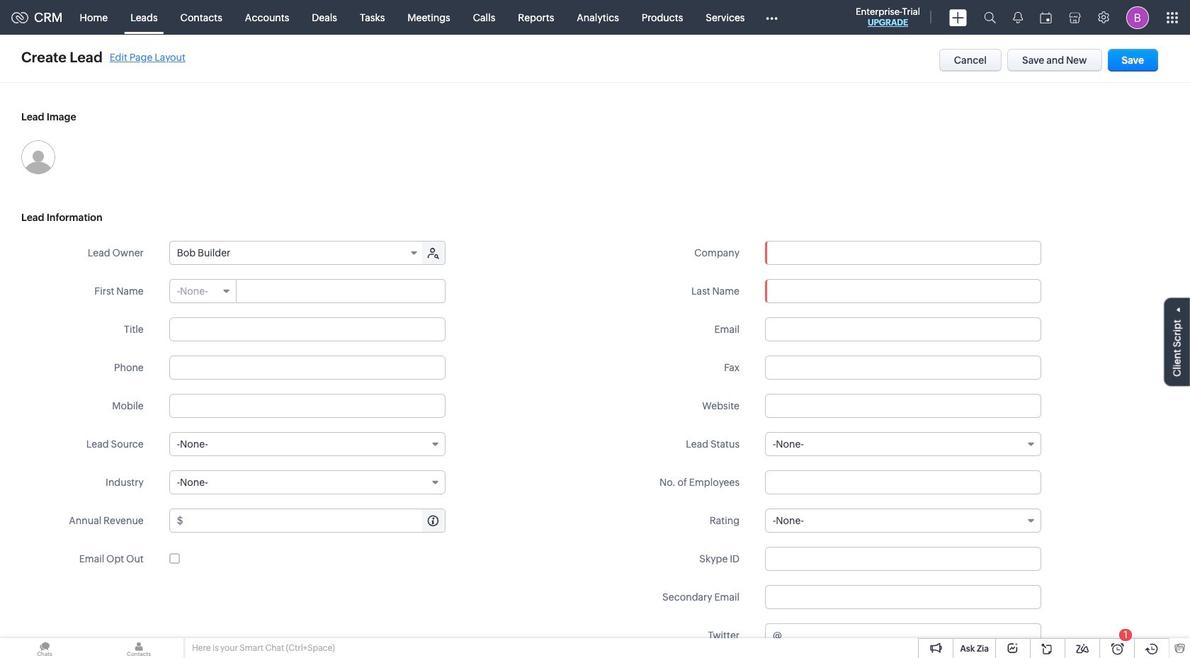Task type: locate. For each thing, give the bounding box(es) containing it.
search element
[[975, 0, 1005, 35]]

create menu image
[[949, 9, 967, 26]]

signals image
[[1013, 11, 1023, 23]]

profile image
[[1126, 6, 1149, 29]]

None text field
[[766, 242, 1041, 264], [765, 279, 1041, 303], [237, 280, 445, 302], [169, 317, 445, 341], [169, 356, 445, 380], [765, 356, 1041, 380], [169, 394, 445, 418], [765, 470, 1041, 494], [185, 509, 445, 532], [765, 547, 1041, 571], [765, 585, 1041, 609], [766, 242, 1041, 264], [765, 279, 1041, 303], [237, 280, 445, 302], [169, 317, 445, 341], [169, 356, 445, 380], [765, 356, 1041, 380], [169, 394, 445, 418], [765, 470, 1041, 494], [185, 509, 445, 532], [765, 547, 1041, 571], [765, 585, 1041, 609]]

image image
[[21, 140, 55, 174]]

None field
[[170, 242, 423, 264], [766, 242, 1041, 264], [170, 280, 236, 302], [169, 432, 445, 456], [765, 432, 1041, 456], [169, 470, 445, 494], [765, 509, 1041, 533], [170, 242, 423, 264], [766, 242, 1041, 264], [170, 280, 236, 302], [169, 432, 445, 456], [765, 432, 1041, 456], [169, 470, 445, 494], [765, 509, 1041, 533]]

contacts image
[[94, 638, 183, 658]]

create menu element
[[941, 0, 975, 34]]

None text field
[[765, 317, 1041, 341], [765, 394, 1041, 418], [784, 624, 1041, 647], [765, 317, 1041, 341], [765, 394, 1041, 418], [784, 624, 1041, 647]]

search image
[[984, 11, 996, 23]]



Task type: describe. For each thing, give the bounding box(es) containing it.
calendar image
[[1040, 12, 1052, 23]]

logo image
[[11, 12, 28, 23]]

signals element
[[1005, 0, 1031, 35]]

Other Modules field
[[756, 6, 787, 29]]

chats image
[[0, 638, 89, 658]]

profile element
[[1118, 0, 1158, 34]]



Task type: vqa. For each thing, say whether or not it's contained in the screenshot.
logo
yes



